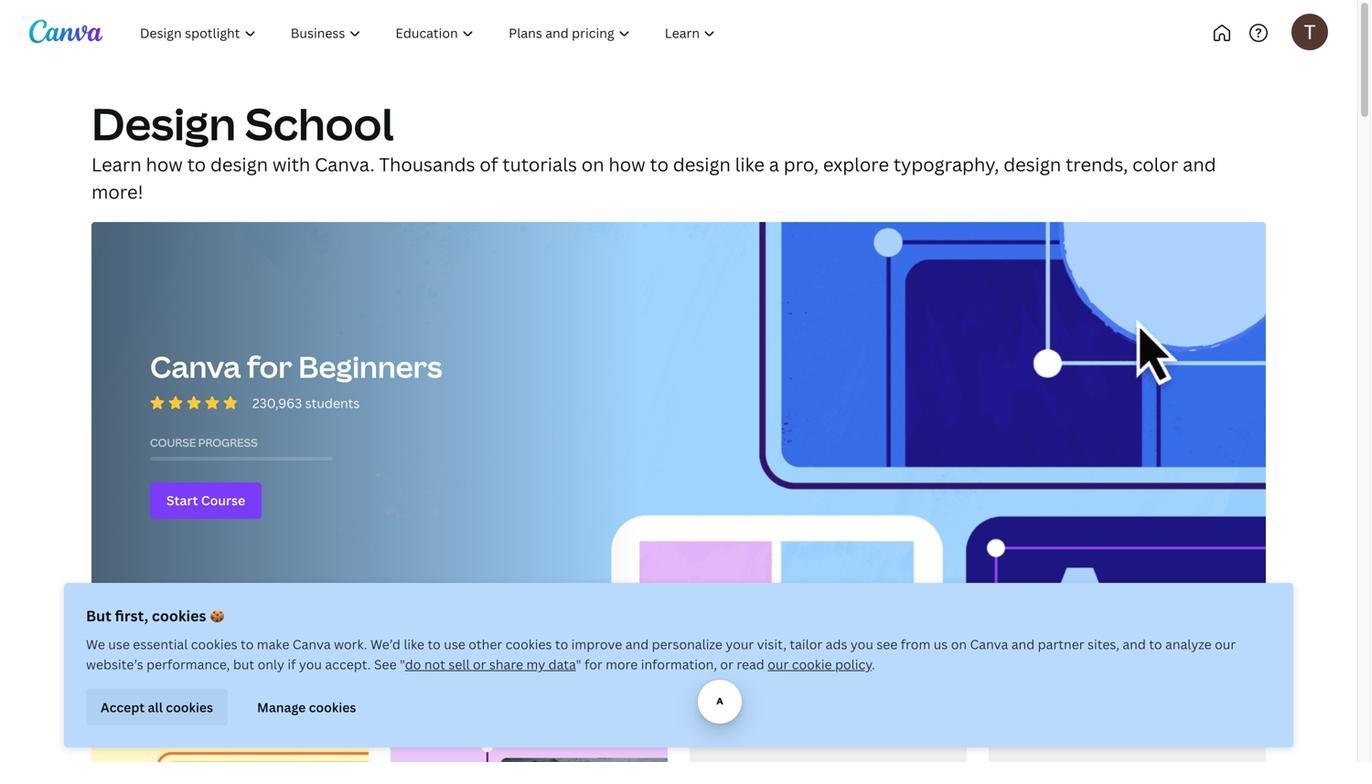 Task type: describe. For each thing, give the bounding box(es) containing it.
see all link
[[679, 700, 719, 717]]

color
[[1133, 152, 1179, 177]]

1 horizontal spatial canva
[[293, 636, 331, 654]]

website's
[[86, 656, 143, 674]]

1 horizontal spatial for
[[585, 656, 603, 674]]

thousands
[[379, 152, 475, 177]]

not
[[424, 656, 445, 674]]

design
[[91, 93, 236, 153]]

1 or from the left
[[473, 656, 486, 674]]

courses
[[91, 690, 181, 719]]

see inside the "we use essential cookies to make canva work. we'd like to use other cookies to improve and personalize your visit, tailor ads you see from us on canva and partner sites, and to analyze our website's performance, but only if you accept. see ""
[[374, 656, 397, 674]]

and left partner
[[1012, 636, 1035, 654]]

sites,
[[1088, 636, 1120, 654]]

1 horizontal spatial see
[[679, 700, 701, 717]]

and right the sites,
[[1123, 636, 1146, 654]]

course progress
[[150, 435, 258, 450]]

information,
[[641, 656, 717, 674]]

cookies up my
[[506, 636, 552, 654]]

1 vertical spatial you
[[299, 656, 322, 674]]

tutorials
[[503, 152, 577, 177]]

only
[[258, 656, 284, 674]]

make
[[257, 636, 289, 654]]

our cookie policy link
[[768, 656, 872, 674]]

if
[[288, 656, 296, 674]]

canva pro for nonprofits image
[[391, 733, 668, 763]]

and inside design school learn how to design with canva. thousands of tutorials on how to design like a pro, explore typography, design trends, color and more!
[[1183, 152, 1216, 177]]

0 horizontal spatial our
[[768, 656, 789, 674]]

analyze
[[1166, 636, 1212, 654]]

cookies down 🍪
[[191, 636, 238, 654]]

cookies up the essential on the bottom left of the page
[[152, 607, 206, 626]]

pro,
[[784, 152, 819, 177]]

we use essential cookies to make canva work. we'd like to use other cookies to improve and personalize your visit, tailor ads you see from us on canva and partner sites, and to analyze our website's performance, but only if you accept. see "
[[86, 636, 1236, 674]]

my
[[526, 656, 545, 674]]

of
[[480, 152, 498, 177]]

accept all cookies button
[[86, 690, 228, 726]]

a
[[769, 152, 779, 177]]

first,
[[115, 607, 148, 626]]

but first, cookies 🍪
[[86, 607, 224, 626]]

do not sell or share my data link
[[405, 656, 576, 674]]

learn
[[91, 152, 142, 177]]

course
[[150, 435, 196, 450]]

manage cookies button
[[242, 690, 371, 726]]

ads
[[826, 636, 848, 654]]

personalize
[[652, 636, 723, 654]]

canva for beginners
[[150, 347, 442, 387]]

sell
[[449, 656, 470, 674]]

ds lp top hero banner image image
[[91, 222, 1266, 645]]

and up do not sell or share my data " for more information, or read our cookie policy .
[[625, 636, 649, 654]]

us
[[934, 636, 948, 654]]

like inside design school learn how to design with canva. thousands of tutorials on how to design like a pro, explore typography, design trends, color and more!
[[735, 152, 765, 177]]

canva.
[[315, 152, 375, 177]]

0 horizontal spatial canva
[[150, 347, 241, 387]]

accept.
[[325, 656, 371, 674]]

explore
[[823, 152, 889, 177]]

0 horizontal spatial for
[[247, 347, 292, 387]]

2 " from the left
[[576, 656, 581, 674]]

manage cookies
[[257, 699, 356, 717]]

progress
[[198, 435, 258, 450]]

do not sell or share my data " for more information, or read our cookie policy .
[[405, 656, 875, 674]]

but
[[86, 607, 111, 626]]

1 use from the left
[[108, 636, 130, 654]]



Task type: locate. For each thing, give the bounding box(es) containing it.
all
[[148, 699, 163, 717], [705, 700, 719, 717]]

accept
[[101, 699, 145, 717]]

2 how from the left
[[609, 152, 646, 177]]

cookies down the accept.
[[309, 699, 356, 717]]

1 all from the left
[[148, 699, 163, 717]]

canva up if
[[293, 636, 331, 654]]

"
[[400, 656, 405, 674], [576, 656, 581, 674]]

for
[[247, 347, 292, 387], [585, 656, 603, 674]]

on right us
[[951, 636, 967, 654]]

0 horizontal spatial see
[[374, 656, 397, 674]]

our inside the "we use essential cookies to make canva work. we'd like to use other cookies to improve and personalize your visit, tailor ads you see from us on canva and partner sites, and to analyze our website's performance, but only if you accept. see ""
[[1215, 636, 1236, 654]]

use
[[108, 636, 130, 654], [444, 636, 466, 654]]

more!
[[91, 179, 143, 204]]

more
[[606, 656, 638, 674]]

all inside button
[[148, 699, 163, 717]]

for up 230,963
[[247, 347, 292, 387]]

how right learn
[[146, 152, 183, 177]]

1 horizontal spatial all
[[705, 700, 719, 717]]

our
[[1215, 636, 1236, 654], [768, 656, 789, 674]]

how right tutorials
[[609, 152, 646, 177]]

0 horizontal spatial on
[[582, 152, 604, 177]]

see
[[374, 656, 397, 674], [679, 700, 701, 717]]

our right 'analyze'
[[1215, 636, 1236, 654]]

policy
[[835, 656, 872, 674]]

1 horizontal spatial "
[[576, 656, 581, 674]]

2 design from the left
[[673, 152, 731, 177]]

manage
[[257, 699, 306, 717]]

design left 'trends,'
[[1004, 152, 1061, 177]]

design school learn how to design with canva. thousands of tutorials on how to design like a pro, explore typography, design trends, color and more!
[[91, 93, 1216, 204]]

1 vertical spatial like
[[404, 636, 425, 654]]

typography,
[[894, 152, 999, 177]]

0 horizontal spatial how
[[146, 152, 183, 177]]

2 all from the left
[[705, 700, 719, 717]]

0 horizontal spatial all
[[148, 699, 163, 717]]

like inside the "we use essential cookies to make canva work. we'd like to use other cookies to improve and personalize your visit, tailor ads you see from us on canva and partner sites, and to analyze our website's performance, but only if you accept. see ""
[[404, 636, 425, 654]]

1 horizontal spatial or
[[720, 656, 734, 674]]

but
[[233, 656, 254, 674]]

performance,
[[147, 656, 230, 674]]

canva
[[150, 347, 241, 387], [293, 636, 331, 654], [970, 636, 1008, 654]]

visit,
[[757, 636, 787, 654]]

1 horizontal spatial like
[[735, 152, 765, 177]]

0 vertical spatial you
[[851, 636, 874, 654]]

0 vertical spatial see
[[374, 656, 397, 674]]

230,963 students
[[253, 395, 360, 412]]

how
[[146, 152, 183, 177], [609, 152, 646, 177]]

use up sell
[[444, 636, 466, 654]]

230,963
[[253, 395, 302, 412]]

2 horizontal spatial canva
[[970, 636, 1008, 654]]

on right tutorials
[[582, 152, 604, 177]]

1 horizontal spatial use
[[444, 636, 466, 654]]

design left with in the left top of the page
[[210, 152, 268, 177]]

work.
[[334, 636, 367, 654]]

all for accept
[[148, 699, 163, 717]]

cookies
[[152, 607, 206, 626], [191, 636, 238, 654], [506, 636, 552, 654], [166, 699, 213, 717], [309, 699, 356, 717]]

0 vertical spatial our
[[1215, 636, 1236, 654]]

our down visit,
[[768, 656, 789, 674]]

2 or from the left
[[720, 656, 734, 674]]

your
[[726, 636, 754, 654]]

all down information,
[[705, 700, 719, 717]]

design
[[210, 152, 268, 177], [673, 152, 731, 177], [1004, 152, 1061, 177]]

.
[[872, 656, 875, 674]]

or
[[473, 656, 486, 674], [720, 656, 734, 674]]

tailor
[[790, 636, 823, 654]]

like
[[735, 152, 765, 177], [404, 636, 425, 654]]

1 vertical spatial see
[[679, 700, 701, 717]]

see all
[[679, 700, 719, 717]]

you
[[851, 636, 874, 654], [299, 656, 322, 674]]

share
[[489, 656, 523, 674]]

from
[[901, 636, 931, 654]]

1 vertical spatial on
[[951, 636, 967, 654]]

0 horizontal spatial design
[[210, 152, 268, 177]]

beginners
[[298, 347, 442, 387]]

2 horizontal spatial design
[[1004, 152, 1061, 177]]

for down improve
[[585, 656, 603, 674]]

2 use from the left
[[444, 636, 466, 654]]

or right sell
[[473, 656, 486, 674]]

1 vertical spatial for
[[585, 656, 603, 674]]

0 horizontal spatial you
[[299, 656, 322, 674]]

canva right us
[[970, 636, 1008, 654]]

0 horizontal spatial like
[[404, 636, 425, 654]]

1 horizontal spatial on
[[951, 636, 967, 654]]

" down improve
[[576, 656, 581, 674]]

like up do
[[404, 636, 425, 654]]

courses link
[[91, 690, 181, 719]]

school
[[245, 93, 394, 153]]

design left the a
[[673, 152, 731, 177]]

and right color
[[1183, 152, 1216, 177]]

1 design from the left
[[210, 152, 268, 177]]

on inside the "we use essential cookies to make canva work. we'd like to use other cookies to improve and personalize your visit, tailor ads you see from us on canva and partner sites, and to analyze our website's performance, but only if you accept. see ""
[[951, 636, 967, 654]]

other
[[469, 636, 502, 654]]

0 vertical spatial like
[[735, 152, 765, 177]]

1 how from the left
[[146, 152, 183, 177]]

cookie
[[792, 656, 832, 674]]

0 horizontal spatial or
[[473, 656, 486, 674]]

you up policy
[[851, 636, 874, 654]]

" down we'd
[[400, 656, 405, 674]]

like left the a
[[735, 152, 765, 177]]

trends,
[[1066, 152, 1128, 177]]

getting started with canva for education image
[[91, 733, 369, 763]]

1 horizontal spatial how
[[609, 152, 646, 177]]

cookies down performance,
[[166, 699, 213, 717]]

" inside the "we use essential cookies to make canva work. we'd like to use other cookies to improve and personalize your visit, tailor ads you see from us on canva and partner sites, and to analyze our website's performance, but only if you accept. see ""
[[400, 656, 405, 674]]

all for see
[[705, 700, 719, 717]]

with
[[272, 152, 310, 177]]

or left "read"
[[720, 656, 734, 674]]

on
[[582, 152, 604, 177], [951, 636, 967, 654]]

students
[[305, 395, 360, 412]]

see down information,
[[679, 700, 701, 717]]

top level navigation element
[[124, 15, 794, 51]]

0 horizontal spatial "
[[400, 656, 405, 674]]

we'd
[[370, 636, 401, 654]]

1 " from the left
[[400, 656, 405, 674]]

see
[[877, 636, 898, 654]]

0 vertical spatial for
[[247, 347, 292, 387]]

on inside design school learn how to design with canva. thousands of tutorials on how to design like a pro, explore typography, design trends, color and more!
[[582, 152, 604, 177]]

accept all cookies
[[101, 699, 213, 717]]

read
[[737, 656, 765, 674]]

to
[[187, 152, 206, 177], [650, 152, 669, 177], [241, 636, 254, 654], [428, 636, 441, 654], [555, 636, 568, 654], [1149, 636, 1162, 654]]

3 design from the left
[[1004, 152, 1061, 177]]

data
[[549, 656, 576, 674]]

do
[[405, 656, 421, 674]]

improve
[[571, 636, 622, 654]]

1 horizontal spatial you
[[851, 636, 874, 654]]

and
[[1183, 152, 1216, 177], [625, 636, 649, 654], [1012, 636, 1035, 654], [1123, 636, 1146, 654]]

1 horizontal spatial design
[[673, 152, 731, 177]]

you right if
[[299, 656, 322, 674]]

0 horizontal spatial use
[[108, 636, 130, 654]]

canva up course progress
[[150, 347, 241, 387]]

partner
[[1038, 636, 1085, 654]]

🍪
[[210, 607, 224, 626]]

see down we'd
[[374, 656, 397, 674]]

essential
[[133, 636, 188, 654]]

1 vertical spatial our
[[768, 656, 789, 674]]

use up the website's
[[108, 636, 130, 654]]

all right accept
[[148, 699, 163, 717]]

1 horizontal spatial our
[[1215, 636, 1236, 654]]

we
[[86, 636, 105, 654]]

0 vertical spatial on
[[582, 152, 604, 177]]



Task type: vqa. For each thing, say whether or not it's contained in the screenshot.
has
no



